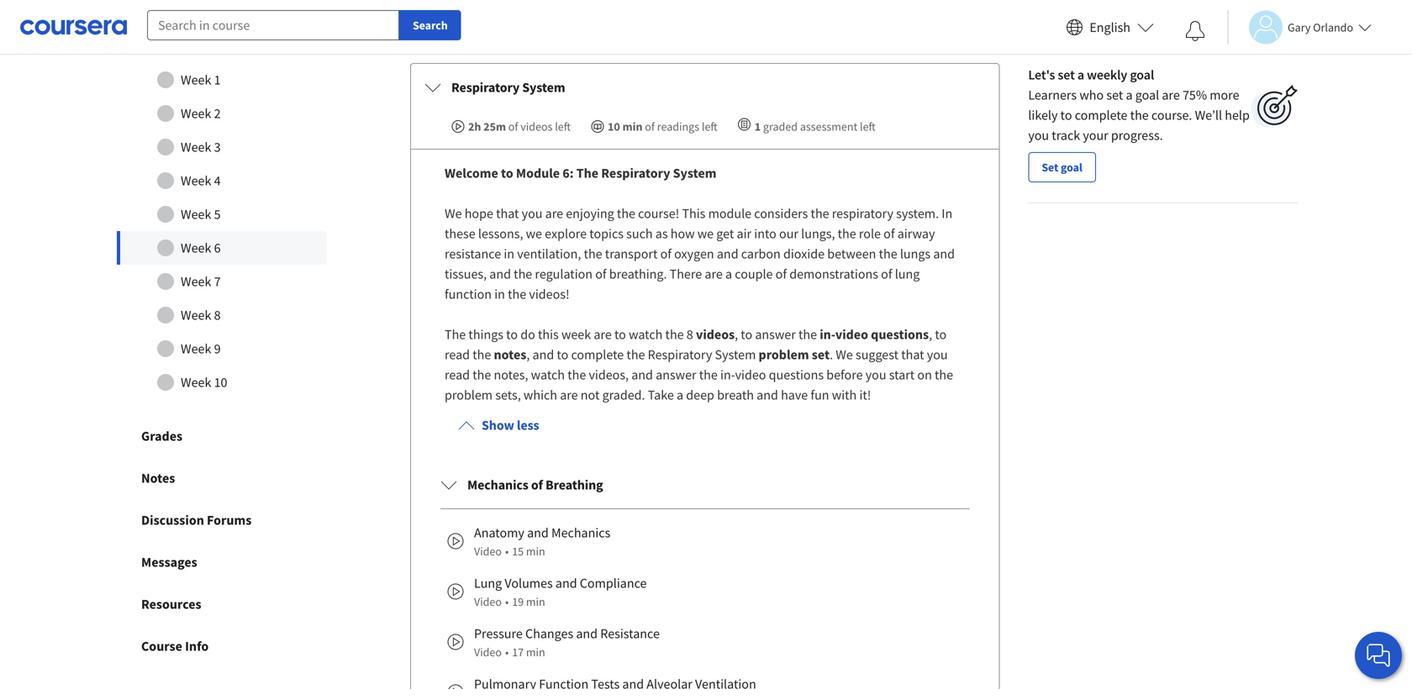 Task type: locate. For each thing, give the bounding box(es) containing it.
1 up 2
[[214, 72, 221, 88]]

0 horizontal spatial 8
[[214, 307, 221, 324]]

resources link
[[101, 583, 343, 625]]

how
[[671, 225, 695, 242]]

set down weekly
[[1106, 87, 1123, 103]]

set up learners
[[1058, 66, 1075, 83]]

week for week 3
[[181, 139, 211, 156]]

in down lessons,
[[504, 245, 514, 262]]

0 horizontal spatial set
[[812, 346, 830, 363]]

1
[[214, 72, 221, 88], [755, 119, 761, 134]]

• inside pressure changes and resistance video • 17 min
[[505, 645, 509, 660]]

9 week from the top
[[181, 340, 211, 357]]

air
[[737, 225, 751, 242]]

1 vertical spatial that
[[901, 346, 924, 363]]

2 video from the top
[[474, 594, 502, 609]]

week left 2
[[181, 105, 211, 122]]

week
[[561, 326, 591, 343]]

week 4
[[181, 172, 221, 189]]

notes
[[494, 346, 526, 363]]

oxygen
[[674, 245, 714, 262]]

we
[[445, 205, 462, 222], [836, 346, 853, 363]]

min
[[622, 119, 643, 134], [526, 544, 545, 559], [526, 594, 545, 609], [526, 645, 545, 660]]

0 vertical spatial questions
[[871, 326, 929, 343]]

and
[[717, 245, 738, 262], [933, 245, 955, 262], [489, 266, 511, 282], [532, 346, 554, 363], [631, 367, 653, 383], [757, 387, 778, 404], [527, 525, 549, 541], [555, 575, 577, 592], [576, 625, 598, 642]]

2 vertical spatial respiratory
[[648, 346, 712, 363]]

3 • from the top
[[505, 645, 509, 660]]

week left 3
[[181, 139, 211, 156]]

help
[[1225, 107, 1250, 124]]

0 horizontal spatial ,
[[526, 346, 530, 363]]

8
[[214, 307, 221, 324], [687, 326, 693, 343]]

1 vertical spatial goal
[[1135, 87, 1159, 103]]

we up these
[[445, 205, 462, 222]]

1 vertical spatial we
[[836, 346, 853, 363]]

week for week 6
[[181, 240, 211, 256]]

1 horizontal spatial the
[[576, 165, 598, 182]]

week left 4
[[181, 172, 211, 189]]

course info link
[[101, 625, 343, 667]]

and right 'changes'
[[576, 625, 598, 642]]

0 horizontal spatial watch
[[531, 367, 565, 383]]

the left notes,
[[473, 367, 491, 383]]

goal inside learners who set a goal are 75% more likely to complete the course. we'll help you track your progress.
[[1135, 87, 1159, 103]]

system up this
[[673, 165, 717, 182]]

answer down notes , and to complete the respiratory system problem set
[[656, 367, 696, 383]]

the up not
[[568, 367, 586, 383]]

we inside we hope that you are enjoying the course! this module considers the respiratory system. in these lessons, we explore topics such as how we get air into our lungs, the role of airway resistance in ventilation, the transport of oxygen and carbon dioxide between the lungs and tissues, and the regulation of breathing. there are a couple of demonstrations of lung function in the videos!
[[445, 205, 462, 222]]

8 week from the top
[[181, 307, 211, 324]]

1 vertical spatial the
[[445, 326, 466, 343]]

1 vertical spatial watch
[[531, 367, 565, 383]]

0 horizontal spatial in-
[[720, 367, 735, 383]]

notes,
[[494, 367, 528, 383]]

1 graded assessment left
[[755, 119, 876, 134]]

2 left from the left
[[702, 119, 718, 134]]

carbon
[[741, 245, 781, 262]]

, up on
[[929, 326, 932, 343]]

min inside anatomy and mechanics video • 15 min
[[526, 544, 545, 559]]

the down things
[[473, 346, 491, 363]]

1 read from the top
[[445, 346, 470, 363]]

1 vertical spatial 8
[[687, 326, 693, 343]]

0 horizontal spatial left
[[555, 119, 571, 134]]

1 horizontal spatial videos
[[696, 326, 735, 343]]

0 vertical spatial we
[[445, 205, 462, 222]]

1 vertical spatial problem
[[445, 387, 493, 404]]

0 vertical spatial •
[[505, 544, 509, 559]]

videos!
[[529, 286, 570, 303]]

0 horizontal spatial the
[[445, 326, 466, 343]]

video inside the lung volumes and compliance video • 19 min
[[474, 594, 502, 609]]

of inside dropdown button
[[531, 477, 543, 493]]

2 horizontal spatial left
[[860, 119, 876, 134]]

10 up welcome to module 6: the respiratory system
[[608, 119, 620, 134]]

0 vertical spatial problem
[[759, 346, 809, 363]]

1 left graded
[[755, 119, 761, 134]]

lung volumes and compliance video • 19 min
[[474, 575, 647, 609]]

we left get
[[697, 225, 714, 242]]

video inside pressure changes and resistance video • 17 min
[[474, 645, 502, 660]]

complete up the your
[[1075, 107, 1128, 124]]

1 horizontal spatial set
[[1058, 66, 1075, 83]]

you up lessons,
[[522, 205, 542, 222]]

to
[[1060, 107, 1072, 124], [501, 165, 513, 182], [506, 326, 518, 343], [614, 326, 626, 343], [741, 326, 752, 343], [935, 326, 947, 343], [557, 346, 568, 363]]

do
[[520, 326, 535, 343]]

volumes
[[505, 575, 553, 592]]

0 horizontal spatial questions
[[769, 367, 824, 383]]

respiratory up 25m
[[451, 79, 520, 96]]

with
[[832, 387, 857, 404]]

respiratory down the things to do this week are to watch the 8 videos , to answer the in-video questions on the top of the page
[[648, 346, 712, 363]]

learners who set a goal are 75% more likely to complete the course. we'll help you track your progress.
[[1028, 87, 1250, 144]]

1 horizontal spatial left
[[702, 119, 718, 134]]

1 vertical spatial in-
[[720, 367, 735, 383]]

a up who
[[1077, 66, 1084, 83]]

1 horizontal spatial video
[[835, 326, 868, 343]]

week 4 link
[[117, 164, 327, 198]]

the up videos,
[[627, 346, 645, 363]]

0 vertical spatial watch
[[629, 326, 663, 343]]

0 vertical spatial answer
[[755, 326, 796, 343]]

0 vertical spatial system
[[522, 79, 565, 96]]

1 horizontal spatial complete
[[1075, 107, 1128, 124]]

a
[[1077, 66, 1084, 83], [1126, 87, 1133, 103], [725, 266, 732, 282], [677, 387, 683, 404]]

we right . in the bottom of the page
[[836, 346, 853, 363]]

8 up notes , and to complete the respiratory system problem set
[[687, 326, 693, 343]]

questions inside . we suggest that you read the notes, watch the videos, and answer the in-video questions before you start on the problem sets, which are not graded. take a deep breath and have fun with it!
[[769, 367, 824, 383]]

1 vertical spatial video
[[474, 594, 502, 609]]

0 horizontal spatial mechanics
[[467, 477, 528, 493]]

1 video from the top
[[474, 544, 502, 559]]

1 vertical spatial mechanics
[[551, 525, 610, 541]]

the
[[1130, 107, 1149, 124], [617, 205, 635, 222], [811, 205, 829, 222], [838, 225, 856, 242], [584, 245, 602, 262], [879, 245, 897, 262], [514, 266, 532, 282], [508, 286, 526, 303], [665, 326, 684, 343], [798, 326, 817, 343], [473, 346, 491, 363], [627, 346, 645, 363], [473, 367, 491, 383], [568, 367, 586, 383], [699, 367, 718, 383], [935, 367, 953, 383]]

that
[[496, 205, 519, 222], [901, 346, 924, 363]]

10
[[608, 119, 620, 134], [214, 374, 227, 391]]

min right 19
[[526, 594, 545, 609]]

and right "lungs"
[[933, 245, 955, 262]]

we
[[526, 225, 542, 242], [697, 225, 714, 242]]

1 horizontal spatial that
[[901, 346, 924, 363]]

week 6
[[181, 240, 221, 256]]

0 horizontal spatial that
[[496, 205, 519, 222]]

deep
[[686, 387, 714, 404]]

which
[[524, 387, 557, 404]]

track
[[1052, 127, 1080, 144]]

,
[[735, 326, 738, 343], [929, 326, 932, 343], [526, 346, 530, 363]]

week for week 4
[[181, 172, 211, 189]]

1 horizontal spatial 10
[[608, 119, 620, 134]]

2 vertical spatial video
[[474, 645, 502, 660]]

of down the as
[[660, 245, 672, 262]]

2 horizontal spatial ,
[[929, 326, 932, 343]]

show less
[[482, 417, 539, 434]]

1 horizontal spatial mechanics
[[551, 525, 610, 541]]

week 6 link
[[117, 231, 327, 265]]

in- inside . we suggest that you read the notes, watch the videos, and answer the in-video questions before you start on the problem sets, which are not graded. take a deep breath and have fun with it!
[[720, 367, 735, 383]]

1 vertical spatial answer
[[656, 367, 696, 383]]

5 week from the top
[[181, 206, 211, 223]]

• for pressure
[[505, 645, 509, 660]]

mechanics
[[467, 477, 528, 493], [551, 525, 610, 541]]

the things to do this week are to watch the 8 videos , to answer the in-video questions
[[445, 326, 929, 343]]

0 horizontal spatial we
[[445, 205, 462, 222]]

breathing.
[[609, 266, 667, 282]]

video inside . we suggest that you read the notes, watch the videos, and answer the in-video questions before you start on the problem sets, which are not graded. take a deep breath and have fun with it!
[[735, 367, 766, 383]]

week left 6
[[181, 240, 211, 256]]

• inside anatomy and mechanics video • 15 min
[[505, 544, 509, 559]]

set up before
[[812, 346, 830, 363]]

system inside dropdown button
[[522, 79, 565, 96]]

1 vertical spatial respiratory
[[601, 165, 670, 182]]

respiratory
[[832, 205, 893, 222]]

of right 25m
[[508, 119, 518, 134]]

week 2
[[181, 105, 221, 122]]

3 video from the top
[[474, 645, 502, 660]]

in- up . in the bottom of the page
[[820, 326, 835, 343]]

pressure changes and resistance video • 17 min
[[474, 625, 660, 660]]

1 vertical spatial questions
[[769, 367, 824, 383]]

, up . we suggest that you read the notes, watch the videos, and answer the in-video questions before you start on the problem sets, which are not graded. take a deep breath and have fun with it!
[[735, 326, 738, 343]]

1 vertical spatial video
[[735, 367, 766, 383]]

0 horizontal spatial answer
[[656, 367, 696, 383]]

min inside pressure changes and resistance video • 17 min
[[526, 645, 545, 660]]

system up 2h 25m of videos left
[[522, 79, 565, 96]]

week left 9
[[181, 340, 211, 357]]

1 we from the left
[[526, 225, 542, 242]]

the up fun
[[798, 326, 817, 343]]

grades
[[141, 428, 182, 445]]

and left 'have'
[[757, 387, 778, 404]]

are up explore
[[545, 205, 563, 222]]

2 vertical spatial •
[[505, 645, 509, 660]]

tissues,
[[445, 266, 487, 282]]

min left readings
[[622, 119, 643, 134]]

week 3
[[181, 139, 221, 156]]

left right readings
[[702, 119, 718, 134]]

are up course.
[[1162, 87, 1180, 103]]

we up ventilation,
[[526, 225, 542, 242]]

3 week from the top
[[181, 139, 211, 156]]

goal up course.
[[1135, 87, 1159, 103]]

messages
[[141, 554, 197, 571]]

0 vertical spatial video
[[474, 544, 502, 559]]

are right 'week'
[[594, 326, 612, 343]]

fun
[[811, 387, 829, 404]]

• left 15
[[505, 544, 509, 559]]

2 vertical spatial goal
[[1061, 160, 1082, 175]]

in right function
[[494, 286, 505, 303]]

1 • from the top
[[505, 544, 509, 559]]

this
[[682, 205, 705, 222]]

75%
[[1183, 87, 1207, 103]]

problem up 'have'
[[759, 346, 809, 363]]

1 vertical spatial 1
[[755, 119, 761, 134]]

answer up 'have'
[[755, 326, 796, 343]]

dioxide
[[783, 245, 825, 262]]

search button
[[399, 10, 461, 40]]

1 week from the top
[[181, 72, 211, 88]]

1 vertical spatial set
[[1106, 87, 1123, 103]]

video up breath
[[735, 367, 766, 383]]

• left 19
[[505, 594, 509, 609]]

2 read from the top
[[445, 367, 470, 383]]

goal for weekly
[[1130, 66, 1154, 83]]

problem left sets,
[[445, 387, 493, 404]]

respiratory system
[[451, 79, 565, 96]]

1 vertical spatial videos
[[696, 326, 735, 343]]

demonstrations
[[789, 266, 878, 282]]

left for 10 min of readings left
[[702, 119, 718, 134]]

respiratory up course!
[[601, 165, 670, 182]]

0 vertical spatial that
[[496, 205, 519, 222]]

0 vertical spatial the
[[576, 165, 598, 182]]

0 vertical spatial video
[[835, 326, 868, 343]]

7 week from the top
[[181, 273, 211, 290]]

1 vertical spatial •
[[505, 594, 509, 609]]

5
[[214, 206, 221, 223]]

left right assessment
[[860, 119, 876, 134]]

1 vertical spatial complete
[[571, 346, 624, 363]]

1 horizontal spatial answer
[[755, 326, 796, 343]]

we'll
[[1195, 107, 1222, 124]]

8 down 7
[[214, 307, 221, 324]]

• left 17
[[505, 645, 509, 660]]

lungs,
[[801, 225, 835, 242]]

discussion forums
[[141, 512, 252, 529]]

watch inside . we suggest that you read the notes, watch the videos, and answer the in-video questions before you start on the problem sets, which are not graded. take a deep breath and have fun with it!
[[531, 367, 565, 383]]

1 vertical spatial read
[[445, 367, 470, 383]]

and down "resistance"
[[489, 266, 511, 282]]

3
[[214, 139, 221, 156]]

Search in course text field
[[147, 10, 399, 40]]

the right 6:
[[576, 165, 598, 182]]

0 horizontal spatial 1
[[214, 72, 221, 88]]

week left 5
[[181, 206, 211, 223]]

2 week from the top
[[181, 105, 211, 122]]

4 week from the top
[[181, 172, 211, 189]]

mechanics down 'breathing'
[[551, 525, 610, 541]]

1 left from the left
[[555, 119, 571, 134]]

to inside the , to read the
[[935, 326, 947, 343]]

0 vertical spatial complete
[[1075, 107, 1128, 124]]

watch up notes , and to complete the respiratory system problem set
[[629, 326, 663, 343]]

lung
[[895, 266, 920, 282]]

complete up videos,
[[571, 346, 624, 363]]

1 vertical spatial 10
[[214, 374, 227, 391]]

week down "week 7"
[[181, 307, 211, 324]]

goal right weekly
[[1130, 66, 1154, 83]]

0 vertical spatial in
[[504, 245, 514, 262]]

video down lung in the left bottom of the page
[[474, 594, 502, 609]]

0 vertical spatial read
[[445, 346, 470, 363]]

watch up which at the bottom left of page
[[531, 367, 565, 383]]

questions up suggest
[[871, 326, 929, 343]]

0 vertical spatial 8
[[214, 307, 221, 324]]

chat with us image
[[1365, 642, 1392, 669]]

6
[[214, 240, 221, 256]]

of right couple
[[775, 266, 787, 282]]

system.
[[896, 205, 939, 222]]

that up lessons,
[[496, 205, 519, 222]]

10 week from the top
[[181, 374, 211, 391]]

• inside the lung volumes and compliance video • 19 min
[[505, 594, 509, 609]]

0 vertical spatial 10
[[608, 119, 620, 134]]

and right anatomy
[[527, 525, 549, 541]]

2 horizontal spatial set
[[1106, 87, 1123, 103]]

pressure
[[474, 625, 523, 642]]

watch
[[629, 326, 663, 343], [531, 367, 565, 383]]

that up start
[[901, 346, 924, 363]]

ventilation,
[[517, 245, 581, 262]]

mechanics inside anatomy and mechanics video • 15 min
[[551, 525, 610, 541]]

0 vertical spatial in-
[[820, 326, 835, 343]]

the down role
[[879, 245, 897, 262]]

0 vertical spatial goal
[[1130, 66, 1154, 83]]

1 vertical spatial in
[[494, 286, 505, 303]]

•
[[505, 544, 509, 559], [505, 594, 509, 609], [505, 645, 509, 660]]

in- up breath
[[720, 367, 735, 383]]

0 horizontal spatial we
[[526, 225, 542, 242]]

a left couple
[[725, 266, 732, 282]]

week
[[181, 72, 211, 88], [181, 105, 211, 122], [181, 139, 211, 156], [181, 172, 211, 189], [181, 206, 211, 223], [181, 240, 211, 256], [181, 273, 211, 290], [181, 307, 211, 324], [181, 340, 211, 357], [181, 374, 211, 391]]

show notifications image
[[1185, 21, 1205, 41]]

that inside we hope that you are enjoying the course! this module considers the respiratory system. in these lessons, we explore topics such as how we get air into our lungs, the role of airway resistance in ventilation, the transport of oxygen and carbon dioxide between the lungs and tissues, and the regulation of breathing. there are a couple of demonstrations of lung function in the videos!
[[496, 205, 519, 222]]

week inside 'link'
[[181, 273, 211, 290]]

1 horizontal spatial questions
[[871, 326, 929, 343]]

1 horizontal spatial problem
[[759, 346, 809, 363]]

the
[[576, 165, 598, 182], [445, 326, 466, 343]]

1 horizontal spatial watch
[[629, 326, 663, 343]]

you down "likely"
[[1028, 127, 1049, 144]]

1 horizontal spatial we
[[697, 225, 714, 242]]

you
[[1028, 127, 1049, 144], [522, 205, 542, 222], [927, 346, 948, 363], [865, 367, 886, 383]]

goal right the "set"
[[1061, 160, 1082, 175]]

0 horizontal spatial video
[[735, 367, 766, 383]]

week up week 2
[[181, 72, 211, 88]]

video up suggest
[[835, 326, 868, 343]]

questions up 'have'
[[769, 367, 824, 383]]

0 vertical spatial respiratory
[[451, 79, 520, 96]]

enjoying
[[566, 205, 614, 222]]

and inside anatomy and mechanics video • 15 min
[[527, 525, 549, 541]]

and right volumes
[[555, 575, 577, 592]]

video down anatomy
[[474, 544, 502, 559]]

0 horizontal spatial problem
[[445, 387, 493, 404]]

function
[[445, 286, 492, 303]]

0 vertical spatial mechanics
[[467, 477, 528, 493]]

read
[[445, 346, 470, 363], [445, 367, 470, 383]]

the left things
[[445, 326, 466, 343]]

system up breath
[[715, 346, 756, 363]]

the up progress.
[[1130, 107, 1149, 124]]

the right on
[[935, 367, 953, 383]]

are left not
[[560, 387, 578, 404]]

1 horizontal spatial we
[[836, 346, 853, 363]]

6 week from the top
[[181, 240, 211, 256]]

left up 6:
[[555, 119, 571, 134]]

0 vertical spatial videos
[[520, 119, 553, 134]]

respiratory inside dropdown button
[[451, 79, 520, 96]]

9
[[214, 340, 221, 357]]

that inside . we suggest that you read the notes, watch the videos, and answer the in-video questions before you start on the problem sets, which are not graded. take a deep breath and have fun with it!
[[901, 346, 924, 363]]

a down weekly
[[1126, 87, 1133, 103]]

2 • from the top
[[505, 594, 509, 609]]



Task type: vqa. For each thing, say whether or not it's contained in the screenshot.
bottom answer
yes



Task type: describe. For each thing, give the bounding box(es) containing it.
orlando
[[1313, 20, 1353, 35]]

10 min of readings left
[[608, 119, 718, 134]]

a inside . we suggest that you read the notes, watch the videos, and answer the in-video questions before you start on the problem sets, which are not graded. take a deep breath and have fun with it!
[[677, 387, 683, 404]]

video for pressure
[[474, 645, 502, 660]]

search
[[413, 18, 448, 33]]

week for week 8
[[181, 307, 211, 324]]

3 left from the left
[[860, 119, 876, 134]]

of left readings
[[645, 119, 655, 134]]

2 vertical spatial system
[[715, 346, 756, 363]]

problem inside . we suggest that you read the notes, watch the videos, and answer the in-video questions before you start on the problem sets, which are not graded. take a deep breath and have fun with it!
[[445, 387, 493, 404]]

0 vertical spatial 1
[[214, 72, 221, 88]]

watch for notes,
[[531, 367, 565, 383]]

gary orlando
[[1288, 20, 1353, 35]]

1 horizontal spatial 8
[[687, 326, 693, 343]]

have
[[781, 387, 808, 404]]

mechanics inside the mechanics of breathing dropdown button
[[467, 477, 528, 493]]

the inside the , to read the
[[473, 346, 491, 363]]

our
[[779, 225, 798, 242]]

1 horizontal spatial ,
[[735, 326, 738, 343]]

2
[[214, 105, 221, 122]]

read inside the , to read the
[[445, 346, 470, 363]]

before
[[826, 367, 863, 383]]

mechanics of breathing
[[467, 477, 603, 493]]

week 7 link
[[117, 265, 327, 298]]

notes link
[[101, 457, 343, 499]]

the left videos!
[[508, 286, 526, 303]]

anatomy and mechanics video • 15 min
[[474, 525, 610, 559]]

2h
[[468, 119, 481, 134]]

of down transport
[[595, 266, 606, 282]]

. we suggest that you read the notes, watch the videos, and answer the in-video questions before you start on the problem sets, which are not graded. take a deep breath and have fun with it!
[[445, 346, 953, 404]]

left for 2h 25m of videos left
[[555, 119, 571, 134]]

grades link
[[101, 415, 343, 457]]

coursera image
[[20, 14, 127, 41]]

take
[[648, 387, 674, 404]]

things
[[469, 326, 503, 343]]

notes
[[141, 470, 175, 487]]

are right the there
[[705, 266, 723, 282]]

of left lung
[[881, 266, 892, 282]]

the up the lungs,
[[811, 205, 829, 222]]

english
[[1090, 19, 1130, 36]]

on
[[917, 367, 932, 383]]

resources
[[141, 596, 201, 613]]

watch for to
[[629, 326, 663, 343]]

module
[[708, 205, 751, 222]]

compliance
[[580, 575, 647, 592]]

to inside learners who set a goal are 75% more likely to complete the course. we'll help you track your progress.
[[1060, 107, 1072, 124]]

regulation
[[535, 266, 593, 282]]

lungs
[[900, 245, 931, 262]]

week 10 link
[[117, 366, 327, 399]]

considers
[[754, 205, 808, 222]]

, inside the , to read the
[[929, 326, 932, 343]]

couple
[[735, 266, 773, 282]]

0 vertical spatial set
[[1058, 66, 1075, 83]]

week for week 1
[[181, 72, 211, 88]]

and inside pressure changes and resistance video • 17 min
[[576, 625, 598, 642]]

the down topics
[[584, 245, 602, 262]]

1 horizontal spatial 1
[[755, 119, 761, 134]]

, to read the
[[445, 326, 947, 363]]

notes , and to complete the respiratory system problem set
[[494, 346, 830, 363]]

not
[[581, 387, 600, 404]]

gary
[[1288, 20, 1311, 35]]

1 vertical spatial system
[[673, 165, 717, 182]]

complete inside learners who set a goal are 75% more likely to complete the course. we'll help you track your progress.
[[1075, 107, 1128, 124]]

0 horizontal spatial videos
[[520, 119, 553, 134]]

week 8
[[181, 307, 221, 324]]

show less button
[[445, 405, 553, 446]]

0 horizontal spatial complete
[[571, 346, 624, 363]]

and inside the lung volumes and compliance video • 19 min
[[555, 575, 577, 592]]

week for week 9
[[181, 340, 211, 357]]

week for week 2
[[181, 105, 211, 122]]

let's set a weekly goal
[[1028, 66, 1154, 83]]

such
[[626, 225, 653, 242]]

• for lung
[[505, 594, 509, 609]]

a inside learners who set a goal are 75% more likely to complete the course. we'll help you track your progress.
[[1126, 87, 1133, 103]]

of right role
[[884, 225, 895, 242]]

you inside learners who set a goal are 75% more likely to complete the course. we'll help you track your progress.
[[1028, 127, 1049, 144]]

a inside we hope that you are enjoying the course! this module considers the respiratory system. in these lessons, we explore topics such as how we get air into our lungs, the role of airway resistance in ventilation, the transport of oxygen and carbon dioxide between the lungs and tissues, and the regulation of breathing. there are a couple of demonstrations of lung function in the videos!
[[725, 266, 732, 282]]

the up such at top
[[617, 205, 635, 222]]

week for week 10
[[181, 374, 211, 391]]

course!
[[638, 205, 679, 222]]

breathing
[[545, 477, 603, 493]]

resistance
[[445, 245, 501, 262]]

are inside learners who set a goal are 75% more likely to complete the course. we'll help you track your progress.
[[1162, 87, 1180, 103]]

week 5
[[181, 206, 221, 223]]

week 1
[[181, 72, 221, 88]]

your
[[1083, 127, 1108, 144]]

videos,
[[589, 367, 629, 383]]

airway
[[897, 225, 935, 242]]

let's
[[1028, 66, 1055, 83]]

show
[[482, 417, 514, 434]]

2 vertical spatial set
[[812, 346, 830, 363]]

are inside . we suggest that you read the notes, watch the videos, and answer the in-video questions before you start on the problem sets, which are not graded. take a deep breath and have fun with it!
[[560, 387, 578, 404]]

and down this on the left
[[532, 346, 554, 363]]

gary orlando button
[[1227, 11, 1372, 44]]

video inside anatomy and mechanics video • 15 min
[[474, 544, 502, 559]]

the up deep
[[699, 367, 718, 383]]

2h 25m of videos left
[[468, 119, 571, 134]]

1 horizontal spatial in-
[[820, 326, 835, 343]]

respiratory system button
[[411, 64, 999, 111]]

15
[[512, 544, 524, 559]]

the up notes , and to complete the respiratory system problem set
[[665, 326, 684, 343]]

week for week 5
[[181, 206, 211, 223]]

and up graded.
[[631, 367, 653, 383]]

course.
[[1151, 107, 1192, 124]]

help center image
[[1368, 645, 1388, 666]]

progress.
[[1111, 127, 1163, 144]]

learners
[[1028, 87, 1077, 103]]

forums
[[207, 512, 252, 529]]

role
[[859, 225, 881, 242]]

we inside . we suggest that you read the notes, watch the videos, and answer the in-video questions before you start on the problem sets, which are not graded. take a deep breath and have fun with it!
[[836, 346, 853, 363]]

less
[[517, 417, 539, 434]]

readings
[[657, 119, 699, 134]]

mechanics of breathing button
[[427, 462, 983, 509]]

you inside we hope that you are enjoying the course! this module considers the respiratory system. in these lessons, we explore topics such as how we get air into our lungs, the role of airway resistance in ventilation, the transport of oxygen and carbon dioxide between the lungs and tissues, and the regulation of breathing. there are a couple of demonstrations of lung function in the videos!
[[522, 205, 542, 222]]

lung
[[474, 575, 502, 592]]

week 5 link
[[117, 198, 327, 231]]

set goal button
[[1028, 152, 1096, 182]]

the down ventilation,
[[514, 266, 532, 282]]

read inside . we suggest that you read the notes, watch the videos, and answer the in-video questions before you start on the problem sets, which are not graded. take a deep breath and have fun with it!
[[445, 367, 470, 383]]

module
[[516, 165, 560, 182]]

you up on
[[927, 346, 948, 363]]

week 10
[[181, 374, 227, 391]]

week 9 link
[[117, 332, 327, 366]]

answer inside . we suggest that you read the notes, watch the videos, and answer the in-video questions before you start on the problem sets, which are not graded. take a deep breath and have fun with it!
[[656, 367, 696, 383]]

video for lung
[[474, 594, 502, 609]]

week 8 link
[[117, 298, 327, 332]]

goal inside button
[[1061, 160, 1082, 175]]

graded.
[[602, 387, 645, 404]]

welcome
[[445, 165, 498, 182]]

min inside the lung volumes and compliance video • 19 min
[[526, 594, 545, 609]]

as
[[655, 225, 668, 242]]

weekly
[[1087, 66, 1127, 83]]

get
[[716, 225, 734, 242]]

you down suggest
[[865, 367, 886, 383]]

there
[[670, 266, 702, 282]]

week for week 7
[[181, 273, 211, 290]]

lessons,
[[478, 225, 523, 242]]

explore
[[545, 225, 587, 242]]

25m
[[483, 119, 506, 134]]

goal for a
[[1135, 87, 1159, 103]]

2 we from the left
[[697, 225, 714, 242]]

0 horizontal spatial 10
[[214, 374, 227, 391]]

7
[[214, 273, 221, 290]]

and down get
[[717, 245, 738, 262]]

topics
[[589, 225, 624, 242]]

set inside learners who set a goal are 75% more likely to complete the course. we'll help you track your progress.
[[1106, 87, 1123, 103]]

info
[[185, 638, 209, 655]]

the up between
[[838, 225, 856, 242]]

the inside learners who set a goal are 75% more likely to complete the course. we'll help you track your progress.
[[1130, 107, 1149, 124]]

set goal
[[1042, 160, 1082, 175]]



